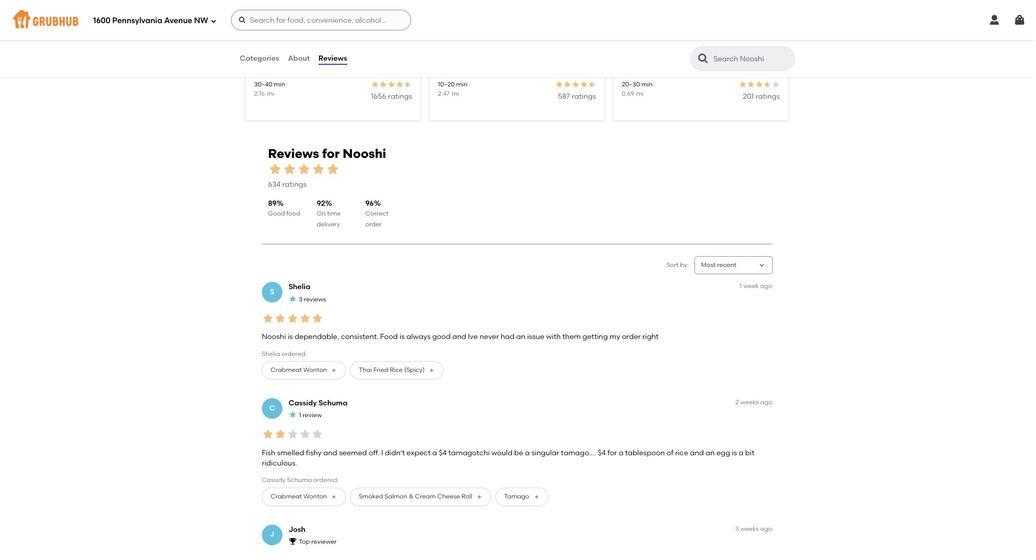 Task type: describe. For each thing, give the bounding box(es) containing it.
sort by:
[[667, 262, 689, 269]]

had
[[501, 333, 515, 341]]

1656
[[371, 92, 387, 101]]

0 horizontal spatial is
[[288, 333, 293, 341]]

roll
[[462, 493, 473, 501]]

crabmeat wonton for smelled
[[271, 493, 327, 501]]

1 $4 from the left
[[439, 449, 447, 458]]

cassidy for cassidy  schuma
[[289, 399, 317, 408]]

92
[[317, 199, 325, 208]]

i
[[382, 449, 383, 458]]

587
[[558, 92, 571, 101]]

20–30 min 0.69 mi
[[622, 81, 653, 97]]

with
[[547, 333, 561, 341]]

about
[[288, 54, 310, 63]]

shelia for shelia
[[289, 283, 311, 292]]

ratings for 587 ratings
[[572, 92, 597, 101]]

tamagotchi
[[449, 449, 490, 458]]

0.69
[[622, 90, 635, 97]]

crabmeat wonton for is
[[271, 367, 327, 374]]

ago for nooshi is dependable, consistent. food is always good and ive never had an issue with them getting my order right
[[761, 283, 773, 290]]

nw
[[194, 16, 208, 25]]

crabmeat for smelled
[[271, 493, 302, 501]]

201
[[743, 92, 754, 101]]

ratings for 634 ratings
[[283, 180, 307, 189]]

plus icon image for smoked salmon & cream cheese roll button
[[477, 494, 483, 500]]

2 subscription pass image from the left
[[438, 68, 449, 76]]

plus icon image for crabmeat wonton button related to fishy
[[331, 494, 337, 500]]

always
[[407, 333, 431, 341]]

main navigation navigation
[[0, 0, 1035, 40]]

3 ago from the top
[[761, 525, 773, 533]]

587 ratings
[[558, 92, 597, 101]]

1 for 1 review
[[299, 412, 301, 419]]

0 horizontal spatial and
[[324, 449, 338, 458]]

is inside the fish smelled fishy and seemed off. i didn't expect a $4 tamagotchi would be a singular tamago.... $4 for a tablespoon of rice and an egg is a bit ridiculous.
[[732, 449, 738, 458]]

review
[[303, 412, 322, 419]]

cream
[[415, 493, 436, 501]]

good
[[268, 210, 285, 217]]

201 ratings
[[743, 92, 781, 101]]

0 horizontal spatial svg image
[[210, 18, 217, 24]]

week
[[744, 283, 759, 290]]

dependable,
[[295, 333, 339, 341]]

Search Nooshi search field
[[713, 54, 792, 64]]

3 a from the left
[[619, 449, 624, 458]]

1 horizontal spatial is
[[400, 333, 405, 341]]

ihop
[[254, 54, 276, 64]]

plus icon image for thai fried rice (spicy) 'button'
[[429, 368, 435, 374]]

smoked salmon & cream cheese roll
[[359, 493, 473, 501]]

caret down icon image
[[758, 261, 767, 270]]

getting
[[583, 333, 608, 341]]

ive
[[468, 333, 478, 341]]

right
[[643, 333, 659, 341]]

ihop link
[[254, 54, 413, 65]]

them
[[563, 333, 581, 341]]

j
[[270, 531, 275, 539]]

cassidy  schuma
[[289, 399, 348, 408]]

correct
[[366, 210, 389, 217]]

didn't
[[385, 449, 405, 458]]

1 horizontal spatial svg image
[[989, 14, 1001, 26]]

subscription pass image for 1656
[[254, 68, 265, 76]]

reviews for nooshi
[[268, 146, 387, 161]]

2.47
[[438, 90, 450, 97]]

fishy
[[306, 449, 322, 458]]

10–20 min 2.47 mi
[[438, 81, 468, 97]]

rice
[[390, 367, 403, 374]]

1656 ratings
[[371, 92, 413, 101]]

1 review
[[299, 412, 322, 419]]

my
[[610, 333, 621, 341]]

30–40
[[254, 81, 273, 88]]

schuma for cassidy  schuma
[[319, 399, 348, 408]]

1 vertical spatial ordered:
[[314, 477, 339, 484]]

ridiculous.
[[262, 459, 297, 468]]

reviews button
[[318, 40, 348, 77]]

3 for 3 weeks ago
[[736, 525, 740, 533]]

smoked salmon & cream cheese roll button
[[350, 488, 492, 506]]

ago for fish smelled fishy and seemed off. i didn't expect a $4 tamagotchi would be a singular tamago.... $4 for a tablespoon of rice and an egg is a bit ridiculous.
[[761, 399, 773, 406]]

avenue
[[164, 16, 192, 25]]

off.
[[369, 449, 380, 458]]

weeks for cassidy  schuma
[[741, 399, 759, 406]]

smelled
[[277, 449, 304, 458]]

about button
[[288, 40, 311, 77]]

search icon image
[[698, 53, 710, 65]]

time
[[327, 210, 341, 217]]

min for 1656 ratings
[[274, 81, 285, 88]]

3 weeks ago
[[736, 525, 773, 533]]

of
[[667, 449, 674, 458]]

c
[[269, 404, 275, 413]]

0 vertical spatial ordered:
[[282, 350, 307, 358]]

1 a from the left
[[433, 449, 437, 458]]

3 reviews
[[299, 296, 326, 303]]

good
[[433, 333, 451, 341]]

Sort by: field
[[702, 261, 737, 270]]

s
[[270, 288, 275, 297]]

nooshi is dependable, consistent. food is always good and ive never had an issue with them getting my order right
[[262, 333, 659, 341]]

top reviewer
[[299, 539, 337, 546]]

min for 587 ratings
[[457, 81, 468, 88]]

most
[[702, 262, 716, 269]]

egg
[[717, 449, 731, 458]]

92 on time delivery
[[317, 199, 341, 228]]

cassidy for cassidy  schuma ordered:
[[262, 477, 286, 484]]

20–30
[[622, 81, 640, 88]]

634
[[268, 180, 281, 189]]

bit
[[746, 449, 755, 458]]

order inside 96 correct order
[[366, 221, 382, 228]]

consistent.
[[341, 333, 379, 341]]

plus icon image for 'tamago' button
[[534, 494, 540, 500]]

4 a from the left
[[739, 449, 744, 458]]

food
[[287, 210, 300, 217]]



Task type: locate. For each thing, give the bounding box(es) containing it.
1 vertical spatial schuma
[[287, 477, 312, 484]]

min right 20–30
[[642, 81, 653, 88]]

2 horizontal spatial subscription pass image
[[622, 68, 633, 76]]

ordered: down dependable,
[[282, 350, 307, 358]]

0 vertical spatial 1
[[740, 283, 742, 290]]

1600 pennsylvania avenue nw
[[93, 16, 208, 25]]

order right my
[[622, 333, 641, 341]]

ratings right 587
[[572, 92, 597, 101]]

1 min from the left
[[274, 81, 285, 88]]

1 horizontal spatial nooshi
[[343, 146, 387, 161]]

1 horizontal spatial ordered:
[[314, 477, 339, 484]]

crabmeat wonton down shelia ordered:
[[271, 367, 327, 374]]

mi inside '20–30 min 0.69 mi'
[[637, 90, 644, 97]]

and left ive
[[453, 333, 467, 341]]

crabmeat down shelia ordered:
[[271, 367, 302, 374]]

0 vertical spatial 3
[[299, 296, 303, 303]]

mi for 201 ratings
[[637, 90, 644, 97]]

2 crabmeat wonton button from the top
[[262, 488, 346, 506]]

1 vertical spatial reviews
[[268, 146, 319, 161]]

wonton for dependable,
[[304, 367, 327, 374]]

ratings right 634
[[283, 180, 307, 189]]

1 left week at bottom right
[[740, 283, 742, 290]]

plus icon image right roll
[[477, 494, 483, 500]]

1 vertical spatial crabmeat wonton
[[271, 493, 327, 501]]

food
[[381, 333, 398, 341]]

an left egg
[[706, 449, 715, 458]]

0 vertical spatial reviews
[[319, 54, 347, 63]]

on
[[317, 210, 326, 217]]

&
[[409, 493, 414, 501]]

most recent
[[702, 262, 737, 269]]

2 min from the left
[[457, 81, 468, 88]]

1 horizontal spatial svg image
[[1014, 14, 1027, 26]]

0 horizontal spatial for
[[322, 146, 340, 161]]

1 for 1 week ago
[[740, 283, 742, 290]]

ratings for 201 ratings
[[756, 92, 781, 101]]

nooshi up shelia ordered:
[[262, 333, 286, 341]]

mi right 2.47
[[452, 90, 459, 97]]

0 horizontal spatial order
[[366, 221, 382, 228]]

2 crabmeat from the top
[[271, 493, 302, 501]]

is right food in the bottom of the page
[[400, 333, 405, 341]]

sort
[[667, 262, 679, 269]]

3 min from the left
[[642, 81, 653, 88]]

be
[[515, 449, 524, 458]]

1 horizontal spatial shelia
[[289, 283, 311, 292]]

mi right 2.16
[[267, 90, 274, 97]]

tamago....
[[561, 449, 597, 458]]

reviews for reviews for nooshi
[[268, 146, 319, 161]]

96 correct order
[[366, 199, 389, 228]]

wonton up "cassidy  schuma"
[[304, 367, 327, 374]]

1 horizontal spatial mi
[[452, 90, 459, 97]]

categories
[[240, 54, 279, 63]]

1 vertical spatial an
[[706, 449, 715, 458]]

a right expect
[[433, 449, 437, 458]]

for inside the fish smelled fishy and seemed off. i didn't expect a $4 tamagotchi would be a singular tamago.... $4 for a tablespoon of rice and an egg is a bit ridiculous.
[[608, 449, 617, 458]]

0 horizontal spatial 3
[[299, 296, 303, 303]]

1 subscription pass image from the left
[[254, 68, 265, 76]]

schuma up review
[[319, 399, 348, 408]]

0 vertical spatial ago
[[761, 283, 773, 290]]

min inside '20–30 min 0.69 mi'
[[642, 81, 653, 88]]

1 weeks from the top
[[741, 399, 759, 406]]

delivery
[[317, 221, 340, 228]]

0 vertical spatial for
[[322, 146, 340, 161]]

2 vertical spatial ago
[[761, 525, 773, 533]]

30–40 min 2.16 mi
[[254, 81, 285, 97]]

issue
[[528, 333, 545, 341]]

reviews up 634 ratings
[[268, 146, 319, 161]]

$4
[[439, 449, 447, 458], [598, 449, 606, 458]]

thai
[[359, 367, 372, 374]]

nooshi up 96
[[343, 146, 387, 161]]

min inside 30–40 min 2.16 mi
[[274, 81, 285, 88]]

0 horizontal spatial svg image
[[238, 16, 246, 24]]

1 horizontal spatial and
[[453, 333, 467, 341]]

2 ago from the top
[[761, 399, 773, 406]]

2
[[736, 399, 740, 406]]

&pizza (h street) logo image
[[430, 0, 605, 64]]

ratings
[[388, 92, 413, 101], [572, 92, 597, 101], [756, 92, 781, 101], [283, 180, 307, 189]]

schuma for cassidy  schuma ordered:
[[287, 477, 312, 484]]

1 horizontal spatial schuma
[[319, 399, 348, 408]]

ratings right 201
[[756, 92, 781, 101]]

tamago button
[[496, 488, 549, 506]]

ratings right 1656
[[388, 92, 413, 101]]

crabmeat wonton button down shelia ordered:
[[262, 361, 346, 380]]

a left tablespoon
[[619, 449, 624, 458]]

min for 201 ratings
[[642, 81, 653, 88]]

crabmeat wonton
[[271, 367, 327, 374], [271, 493, 327, 501]]

star icon image
[[371, 80, 380, 89], [380, 80, 388, 89], [388, 80, 396, 89], [396, 80, 404, 89], [404, 80, 413, 89], [404, 80, 413, 89], [555, 80, 564, 89], [564, 80, 572, 89], [572, 80, 580, 89], [580, 80, 588, 89], [588, 80, 597, 89], [588, 80, 597, 89], [739, 80, 748, 89], [748, 80, 756, 89], [756, 80, 764, 89], [764, 80, 772, 89], [764, 80, 772, 89], [772, 80, 781, 89], [268, 162, 283, 177], [283, 162, 297, 177], [297, 162, 312, 177], [312, 162, 326, 177], [326, 162, 340, 177], [289, 295, 297, 303], [262, 312, 274, 325], [274, 312, 287, 325], [287, 312, 299, 325], [299, 312, 312, 325], [312, 312, 324, 325], [289, 411, 297, 419], [262, 429, 274, 441], [274, 429, 287, 441], [287, 429, 299, 441], [299, 429, 312, 441], [312, 429, 324, 441]]

plus icon image for dependable,'s crabmeat wonton button
[[331, 368, 337, 374]]

$4 right tamago.... in the right bottom of the page
[[598, 449, 606, 458]]

2 a from the left
[[525, 449, 530, 458]]

1 mi from the left
[[267, 90, 274, 97]]

2 weeks from the top
[[741, 525, 759, 533]]

1 vertical spatial for
[[608, 449, 617, 458]]

an right had on the bottom of page
[[517, 333, 526, 341]]

wonton for fishy
[[304, 493, 327, 501]]

trophy icon image
[[289, 537, 297, 546]]

mi for 587 ratings
[[452, 90, 459, 97]]

wonton
[[304, 367, 327, 374], [304, 493, 327, 501]]

a right be
[[525, 449, 530, 458]]

weeks for josh
[[741, 525, 759, 533]]

crabmeat wonton button down cassidy  schuma ordered:
[[262, 488, 346, 506]]

plus icon image inside 'tamago' button
[[534, 494, 540, 500]]

mi for 1656 ratings
[[267, 90, 274, 97]]

ago
[[761, 283, 773, 290], [761, 399, 773, 406], [761, 525, 773, 533]]

10–20
[[438, 81, 455, 88]]

3 for 3 reviews
[[299, 296, 303, 303]]

1 vertical spatial nooshi
[[262, 333, 286, 341]]

0 vertical spatial crabmeat wonton
[[271, 367, 327, 374]]

2 $4 from the left
[[598, 449, 606, 458]]

crabmeat wonton down cassidy  schuma ordered:
[[271, 493, 327, 501]]

plus icon image inside thai fried rice (spicy) 'button'
[[429, 368, 435, 374]]

0 horizontal spatial $4
[[439, 449, 447, 458]]

for up 92
[[322, 146, 340, 161]]

shelia ordered:
[[262, 350, 307, 358]]

mi inside 30–40 min 2.16 mi
[[267, 90, 274, 97]]

crabmeat wonton button for fishy
[[262, 488, 346, 506]]

96
[[366, 199, 374, 208]]

1 vertical spatial crabmeat
[[271, 493, 302, 501]]

2 weeks ago
[[736, 399, 773, 406]]

0 vertical spatial crabmeat
[[271, 367, 302, 374]]

0 horizontal spatial shelia
[[262, 350, 280, 358]]

cheese
[[438, 493, 460, 501]]

tablespoon
[[626, 449, 665, 458]]

0 horizontal spatial an
[[517, 333, 526, 341]]

subscription pass image
[[254, 68, 265, 76], [438, 68, 449, 76], [622, 68, 633, 76]]

is
[[288, 333, 293, 341], [400, 333, 405, 341], [732, 449, 738, 458]]

subscription pass image up 20–30
[[622, 68, 633, 76]]

is right egg
[[732, 449, 738, 458]]

plus icon image
[[331, 368, 337, 374], [429, 368, 435, 374], [331, 494, 337, 500], [477, 494, 483, 500], [534, 494, 540, 500]]

cassidy
[[289, 399, 317, 408], [262, 477, 286, 484]]

min
[[274, 81, 285, 88], [457, 81, 468, 88], [642, 81, 653, 88]]

crabmeat
[[271, 367, 302, 374], [271, 493, 302, 501]]

0 horizontal spatial min
[[274, 81, 285, 88]]

fried
[[374, 367, 389, 374]]

plus icon image left smoked on the bottom left
[[331, 494, 337, 500]]

0 vertical spatial schuma
[[319, 399, 348, 408]]

p.f. chang's  logo image
[[614, 0, 789, 64]]

1 week ago
[[740, 283, 773, 290]]

min right 10–20
[[457, 81, 468, 88]]

and right fishy
[[324, 449, 338, 458]]

0 horizontal spatial 1
[[299, 412, 301, 419]]

2 horizontal spatial and
[[691, 449, 704, 458]]

1 vertical spatial crabmeat wonton button
[[262, 488, 346, 506]]

1 crabmeat wonton button from the top
[[262, 361, 346, 380]]

a
[[433, 449, 437, 458], [525, 449, 530, 458], [619, 449, 624, 458], [739, 449, 744, 458]]

1 vertical spatial ago
[[761, 399, 773, 406]]

top
[[299, 539, 310, 546]]

1 vertical spatial cassidy
[[262, 477, 286, 484]]

0 vertical spatial shelia
[[289, 283, 311, 292]]

fish smelled fishy and seemed off. i didn't expect a $4 tamagotchi would be a singular tamago.... $4 for a tablespoon of rice and an egg is a bit ridiculous.
[[262, 449, 755, 468]]

ratings for 1656 ratings
[[388, 92, 413, 101]]

schuma down ridiculous.
[[287, 477, 312, 484]]

crabmeat wonton button
[[262, 361, 346, 380], [262, 488, 346, 506]]

1 horizontal spatial an
[[706, 449, 715, 458]]

a left bit
[[739, 449, 744, 458]]

salmon
[[385, 493, 408, 501]]

reviews for reviews
[[319, 54, 347, 63]]

1 horizontal spatial order
[[622, 333, 641, 341]]

mi right 0.69
[[637, 90, 644, 97]]

3
[[299, 296, 303, 303], [736, 525, 740, 533]]

plus icon image right the (spicy)
[[429, 368, 435, 374]]

min right 30–40
[[274, 81, 285, 88]]

rice
[[676, 449, 689, 458]]

cassidy up 1 review
[[289, 399, 317, 408]]

cassidy  schuma ordered:
[[262, 477, 339, 484]]

1 horizontal spatial $4
[[598, 449, 606, 458]]

subscription pass image up 10–20
[[438, 68, 449, 76]]

89 good food
[[268, 199, 300, 217]]

1600
[[93, 16, 111, 25]]

subscription pass image up 30–40
[[254, 68, 265, 76]]

cassidy down ridiculous.
[[262, 477, 286, 484]]

ordered: down fishy
[[314, 477, 339, 484]]

0 vertical spatial cassidy
[[289, 399, 317, 408]]

thai fried rice (spicy) button
[[350, 361, 444, 380]]

min inside 10–20 min 2.47 mi
[[457, 81, 468, 88]]

0 vertical spatial an
[[517, 333, 526, 341]]

josh
[[289, 525, 306, 534]]

Search for food, convenience, alcohol... search field
[[231, 10, 411, 30]]

2 horizontal spatial min
[[642, 81, 653, 88]]

1 horizontal spatial subscription pass image
[[438, 68, 449, 76]]

0 vertical spatial order
[[366, 221, 382, 228]]

thai fried rice (spicy)
[[359, 367, 425, 374]]

1 wonton from the top
[[304, 367, 327, 374]]

0 horizontal spatial subscription pass image
[[254, 68, 265, 76]]

3 mi from the left
[[637, 90, 644, 97]]

1 crabmeat wonton from the top
[[271, 367, 327, 374]]

0 horizontal spatial mi
[[267, 90, 274, 97]]

plus icon image right tamago
[[534, 494, 540, 500]]

order down correct
[[366, 221, 382, 228]]

for
[[322, 146, 340, 161], [608, 449, 617, 458]]

0 horizontal spatial cassidy
[[262, 477, 286, 484]]

1 vertical spatial weeks
[[741, 525, 759, 533]]

seemed
[[339, 449, 367, 458]]

1 vertical spatial wonton
[[304, 493, 327, 501]]

wonton down cassidy  schuma ordered:
[[304, 493, 327, 501]]

2 horizontal spatial mi
[[637, 90, 644, 97]]

(spicy)
[[405, 367, 425, 374]]

0 vertical spatial crabmeat wonton button
[[262, 361, 346, 380]]

3 subscription pass image from the left
[[622, 68, 633, 76]]

never
[[480, 333, 499, 341]]

1 horizontal spatial 1
[[740, 283, 742, 290]]

1 horizontal spatial cassidy
[[289, 399, 317, 408]]

1 horizontal spatial 3
[[736, 525, 740, 533]]

1 vertical spatial 3
[[736, 525, 740, 533]]

an inside the fish smelled fishy and seemed off. i didn't expect a $4 tamagotchi would be a singular tamago.... $4 for a tablespoon of rice and an egg is a bit ridiculous.
[[706, 449, 715, 458]]

1 horizontal spatial for
[[608, 449, 617, 458]]

shelia for shelia ordered:
[[262, 350, 280, 358]]

categories button
[[239, 40, 280, 77]]

0 vertical spatial wonton
[[304, 367, 327, 374]]

1 crabmeat from the top
[[271, 367, 302, 374]]

and right rice
[[691, 449, 704, 458]]

2 crabmeat wonton from the top
[[271, 493, 327, 501]]

reviews right about
[[319, 54, 347, 63]]

1 ago from the top
[[761, 283, 773, 290]]

1 vertical spatial shelia
[[262, 350, 280, 358]]

reviews inside reviews button
[[319, 54, 347, 63]]

$4 right expect
[[439, 449, 447, 458]]

1 horizontal spatial min
[[457, 81, 468, 88]]

singular
[[532, 449, 560, 458]]

crabmeat wonton button for dependable,
[[262, 361, 346, 380]]

nooshi
[[343, 146, 387, 161], [262, 333, 286, 341]]

expect
[[407, 449, 431, 458]]

shelia
[[289, 283, 311, 292], [262, 350, 280, 358]]

reviewer
[[312, 539, 337, 546]]

subscription pass image for 201
[[622, 68, 633, 76]]

0 vertical spatial nooshi
[[343, 146, 387, 161]]

mi inside 10–20 min 2.47 mi
[[452, 90, 459, 97]]

0 vertical spatial weeks
[[741, 399, 759, 406]]

reviews
[[304, 296, 326, 303]]

for left tablespoon
[[608, 449, 617, 458]]

0 horizontal spatial nooshi
[[262, 333, 286, 341]]

1 vertical spatial order
[[622, 333, 641, 341]]

1 left review
[[299, 412, 301, 419]]

reviews
[[319, 54, 347, 63], [268, 146, 319, 161]]

svg image
[[989, 14, 1001, 26], [210, 18, 217, 24]]

is up shelia ordered:
[[288, 333, 293, 341]]

634 ratings
[[268, 180, 307, 189]]

89
[[268, 199, 277, 208]]

ihop logo image
[[246, 0, 421, 64]]

2 wonton from the top
[[304, 493, 327, 501]]

svg image
[[1014, 14, 1027, 26], [238, 16, 246, 24]]

2 mi from the left
[[452, 90, 459, 97]]

pennsylvania
[[112, 16, 163, 25]]

crabmeat for is
[[271, 367, 302, 374]]

schuma
[[319, 399, 348, 408], [287, 477, 312, 484]]

0 horizontal spatial ordered:
[[282, 350, 307, 358]]

crabmeat down cassidy  schuma ordered:
[[271, 493, 302, 501]]

2 horizontal spatial is
[[732, 449, 738, 458]]

1 vertical spatial 1
[[299, 412, 301, 419]]

0 horizontal spatial schuma
[[287, 477, 312, 484]]

tamago
[[505, 493, 530, 501]]

plus icon image inside smoked salmon & cream cheese roll button
[[477, 494, 483, 500]]

plus icon image left thai
[[331, 368, 337, 374]]

recent
[[718, 262, 737, 269]]



Task type: vqa. For each thing, say whether or not it's contained in the screenshot.
'would'
yes



